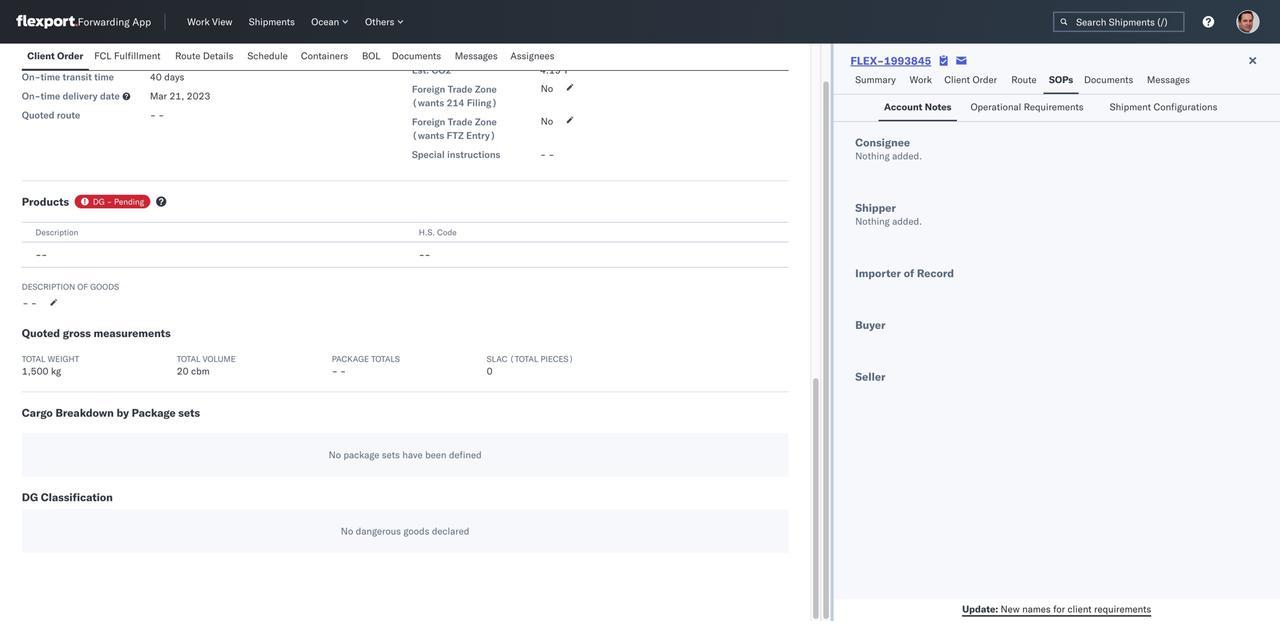 Task type: locate. For each thing, give the bounding box(es) containing it.
zone inside foreign trade zone (wants 214 filing)
[[475, 83, 497, 95]]

1 trade from the top
[[448, 83, 473, 95]]

client order for the rightmost client order button
[[944, 74, 997, 86]]

consignee nothing added.
[[855, 136, 922, 162]]

zone up 'entry)'
[[475, 116, 497, 128]]

added. inside shipper nothing added.
[[892, 215, 922, 227]]

1 horizontal spatial work
[[910, 74, 932, 86]]

bol button
[[357, 44, 386, 70]]

2 total from the left
[[177, 354, 201, 364]]

1 quoted from the top
[[22, 52, 54, 64]]

1 vertical spatial foreign
[[412, 116, 445, 128]]

of left record
[[904, 267, 914, 280]]

flex-1993845 link
[[851, 54, 931, 67]]

1 foreign from the top
[[412, 83, 445, 95]]

ftz
[[447, 130, 464, 141]]

added. inside consignee nothing added.
[[892, 150, 922, 162]]

importer
[[855, 267, 901, 280]]

work for work view
[[187, 16, 210, 28]]

0 vertical spatial of
[[904, 267, 914, 280]]

work down 1993845
[[910, 74, 932, 86]]

1 vertical spatial mar
[[150, 90, 167, 102]]

1 vertical spatial description
[[22, 282, 75, 292]]

sets down 20
[[178, 406, 200, 420]]

details
[[203, 50, 233, 62]]

0 vertical spatial 2023
[[181, 33, 204, 45]]

total
[[22, 354, 46, 364], [177, 354, 201, 364]]

-- up description of goods
[[35, 249, 47, 261]]

2 -- from the left
[[419, 249, 431, 261]]

work inside button
[[910, 74, 932, 86]]

0 vertical spatial client order
[[27, 50, 83, 62]]

dangerous
[[356, 526, 401, 538]]

client order button up "operational"
[[939, 67, 1006, 94]]

foreign up special
[[412, 116, 445, 128]]

0 horizontal spatial messages
[[455, 50, 498, 62]]

declared
[[432, 526, 469, 538]]

fcl fulfillment button
[[89, 44, 170, 70]]

0 horizontal spatial dg
[[22, 491, 38, 504]]

(wants for foreign trade zone (wants 214 filing)
[[412, 97, 444, 109]]

client order up "operational"
[[944, 74, 997, 86]]

0 vertical spatial nothing
[[855, 150, 890, 162]]

2 vertical spatial quoted
[[22, 327, 60, 340]]

shipment configurations button
[[1104, 95, 1230, 121]]

on- for on-time delivery date
[[22, 90, 41, 102]]

total up 1,500
[[22, 354, 46, 364]]

count
[[101, 52, 127, 64]]

0 horizontal spatial of
[[77, 282, 88, 292]]

2023 right 4,
[[181, 33, 204, 45]]

1 vertical spatial work
[[910, 74, 932, 86]]

total up 20
[[177, 354, 201, 364]]

client down rate
[[27, 50, 55, 62]]

messages up shipment configurations
[[1147, 74, 1190, 86]]

1 zone from the top
[[475, 83, 497, 95]]

0 horizontal spatial --
[[35, 249, 47, 261]]

slac (total pieces) 0
[[487, 354, 574, 377]]

defined
[[449, 449, 482, 461]]

0 horizontal spatial work
[[187, 16, 210, 28]]

1 vertical spatial nothing
[[855, 215, 890, 227]]

1 vertical spatial quoted
[[22, 109, 54, 121]]

cargo breakdown by package sets
[[22, 406, 200, 420]]

1 vertical spatial (wants
[[412, 130, 444, 141]]

measurements
[[94, 327, 171, 340]]

1 horizontal spatial --
[[419, 249, 431, 261]]

seller
[[855, 370, 886, 384]]

1 vertical spatial order
[[973, 74, 997, 86]]

0 vertical spatial zone
[[475, 83, 497, 95]]

code
[[437, 227, 457, 238]]

0 vertical spatial added.
[[892, 150, 922, 162]]

quoted down rate
[[22, 52, 54, 64]]

(wants left 214
[[412, 97, 444, 109]]

2 (wants from the top
[[412, 130, 444, 141]]

foreign trade zone (wants 214 filing)
[[412, 83, 497, 109]]

work
[[187, 16, 210, 28], [910, 74, 932, 86]]

mar left 21,
[[150, 90, 167, 102]]

1 horizontal spatial client
[[944, 74, 970, 86]]

others
[[365, 16, 394, 28]]

2 added. from the top
[[892, 215, 922, 227]]

goods left the declared
[[403, 526, 429, 538]]

of
[[904, 267, 914, 280], [77, 282, 88, 292]]

0 vertical spatial client
[[27, 50, 55, 62]]

dg classification
[[22, 491, 113, 504]]

0 horizontal spatial documents
[[392, 50, 441, 62]]

1 vertical spatial 2023
[[187, 90, 210, 102]]

1 total from the left
[[22, 354, 46, 364]]

1 horizontal spatial documents
[[1084, 74, 1134, 86]]

1 vertical spatial documents
[[1084, 74, 1134, 86]]

sets left have
[[382, 449, 400, 461]]

1 vertical spatial route
[[1011, 74, 1037, 86]]

1 horizontal spatial messages button
[[1142, 67, 1197, 94]]

volume
[[203, 354, 236, 364]]

0 horizontal spatial goods
[[90, 282, 119, 292]]

time for transit
[[41, 71, 60, 83]]

of up gross
[[77, 282, 88, 292]]

2 on- from the top
[[22, 90, 41, 102]]

0 vertical spatial order
[[57, 50, 83, 62]]

2 foreign from the top
[[412, 116, 445, 128]]

1 vertical spatial on-
[[22, 90, 41, 102]]

operational
[[971, 101, 1021, 113]]

2023 for mar 21, 2023
[[187, 90, 210, 102]]

client order
[[27, 50, 83, 62], [944, 74, 997, 86]]

foreign inside foreign trade zone (wants ftz entry)
[[412, 116, 445, 128]]

added. down consignee
[[892, 150, 922, 162]]

(wants for foreign trade zone (wants ftz entry)
[[412, 130, 444, 141]]

forwarding
[[78, 15, 130, 28]]

of for record
[[904, 267, 914, 280]]

description up gross
[[22, 282, 75, 292]]

0 vertical spatial trade
[[448, 83, 473, 95]]

nothing inside consignee nothing added.
[[855, 150, 890, 162]]

on-
[[22, 71, 41, 83], [22, 90, 41, 102]]

package right by
[[132, 406, 176, 420]]

goods
[[90, 282, 119, 292], [403, 526, 429, 538]]

0 horizontal spatial route
[[175, 50, 200, 62]]

3 quoted from the top
[[22, 327, 60, 340]]

1 horizontal spatial goods
[[403, 526, 429, 538]]

documents button
[[386, 44, 449, 70], [1079, 67, 1142, 94]]

1 vertical spatial package
[[132, 406, 176, 420]]

client up notes
[[944, 74, 970, 86]]

0 vertical spatial route
[[175, 50, 200, 62]]

trade inside foreign trade zone (wants 214 filing)
[[448, 83, 473, 95]]

special
[[412, 149, 445, 161]]

messages up foreign trade zone (wants 214 filing)
[[455, 50, 498, 62]]

0 vertical spatial dg
[[93, 197, 105, 207]]

offset
[[447, 45, 473, 57]]

0 vertical spatial work
[[187, 16, 210, 28]]

description down products
[[35, 227, 78, 238]]

goods up quoted gross measurements
[[90, 282, 119, 292]]

order
[[57, 50, 83, 62], [973, 74, 997, 86]]

Search Shipments (/) text field
[[1053, 12, 1185, 32]]

added. down shipper
[[892, 215, 922, 227]]

expiration
[[45, 33, 89, 45]]

1 (wants from the top
[[412, 97, 444, 109]]

zone inside foreign trade zone (wants ftz entry)
[[475, 116, 497, 128]]

-- down h.s.
[[419, 249, 431, 261]]

not
[[540, 45, 556, 57]]

added. for consignee
[[892, 150, 922, 162]]

(wants inside foreign trade zone (wants 214 filing)
[[412, 97, 444, 109]]

order up "operational"
[[973, 74, 997, 86]]

1 horizontal spatial order
[[973, 74, 997, 86]]

client order down rate expiration
[[27, 50, 83, 62]]

1 horizontal spatial dg
[[93, 197, 105, 207]]

mar for mar 21, 2023
[[150, 90, 167, 102]]

importer of record
[[855, 267, 954, 280]]

foreign inside foreign trade zone (wants 214 filing)
[[412, 83, 445, 95]]

1 horizontal spatial client order
[[944, 74, 997, 86]]

route up operational requirements
[[1011, 74, 1037, 86]]

on- up quoted route
[[22, 90, 41, 102]]

client order button
[[22, 44, 89, 70], [939, 67, 1006, 94]]

(wants inside foreign trade zone (wants ftz entry)
[[412, 130, 444, 141]]

1 mar from the top
[[150, 33, 167, 45]]

1 horizontal spatial route
[[1011, 74, 1037, 86]]

1 horizontal spatial of
[[904, 267, 914, 280]]

dg left classification
[[22, 491, 38, 504]]

1 -- from the left
[[35, 249, 47, 261]]

0 horizontal spatial total
[[22, 354, 46, 364]]

1 vertical spatial client
[[944, 74, 970, 86]]

kg
[[51, 365, 61, 377]]

trade up 214
[[448, 83, 473, 95]]

0 vertical spatial foreign
[[412, 83, 445, 95]]

transit
[[63, 71, 92, 83]]

total inside total weight 1,500 kg
[[22, 354, 46, 364]]

shipper
[[855, 201, 896, 215]]

1 vertical spatial zone
[[475, 116, 497, 128]]

1 on- from the top
[[22, 71, 41, 83]]

quoted up total weight 1,500 kg
[[22, 327, 60, 340]]

nothing down shipper
[[855, 215, 890, 227]]

1 vertical spatial of
[[77, 282, 88, 292]]

0 vertical spatial package
[[332, 354, 369, 364]]

0 vertical spatial quoted
[[22, 52, 54, 64]]

1 vertical spatial dg
[[22, 491, 38, 504]]

0 horizontal spatial order
[[57, 50, 83, 62]]

shipment configurations
[[1110, 101, 1218, 113]]

quoted for quoted container count
[[22, 52, 54, 64]]

route down "mar 4, 2023"
[[175, 50, 200, 62]]

nothing inside shipper nothing added.
[[855, 215, 890, 227]]

foreign for foreign trade zone (wants 214 filing)
[[412, 83, 445, 95]]

nothing for consignee
[[855, 150, 890, 162]]

est.
[[412, 64, 429, 76]]

1 vertical spatial added.
[[892, 215, 922, 227]]

time left transit
[[41, 71, 60, 83]]

flex-1993845
[[851, 54, 931, 67]]

client
[[1068, 604, 1092, 616]]

4.19
[[540, 64, 561, 76]]

on- down rate
[[22, 71, 41, 83]]

2 trade from the top
[[448, 116, 473, 128]]

1 horizontal spatial sets
[[382, 449, 400, 461]]

documents
[[392, 50, 441, 62], [1084, 74, 1134, 86]]

0 horizontal spatial sets
[[178, 406, 200, 420]]

work left view
[[187, 16, 210, 28]]

messages
[[455, 50, 498, 62], [1147, 74, 1190, 86]]

2 zone from the top
[[475, 116, 497, 128]]

shipments link
[[243, 13, 300, 31]]

rate
[[22, 33, 42, 45]]

1 horizontal spatial documents button
[[1079, 67, 1142, 94]]

0 vertical spatial mar
[[150, 33, 167, 45]]

0 horizontal spatial client order
[[27, 50, 83, 62]]

1 vertical spatial goods
[[403, 526, 429, 538]]

nothing down consignee
[[855, 150, 890, 162]]

- - for quoted container count
[[150, 50, 164, 62]]

quoted
[[22, 52, 54, 64], [22, 109, 54, 121], [22, 327, 60, 340]]

trade inside foreign trade zone (wants ftz entry)
[[448, 116, 473, 128]]

1 horizontal spatial messages
[[1147, 74, 1190, 86]]

0 vertical spatial goods
[[90, 282, 119, 292]]

package
[[332, 354, 369, 364], [132, 406, 176, 420]]

products
[[22, 195, 69, 209]]

containers button
[[295, 44, 357, 70]]

goods for dangerous
[[403, 526, 429, 538]]

trade
[[448, 83, 473, 95], [448, 116, 473, 128]]

zone up filing)
[[475, 83, 497, 95]]

documents for rightmost documents "button"
[[1084, 74, 1134, 86]]

work view
[[187, 16, 232, 28]]

documents up 'est.' on the left top of the page
[[392, 50, 441, 62]]

20
[[177, 365, 189, 377]]

pending
[[114, 197, 144, 207]]

1 nothing from the top
[[855, 150, 890, 162]]

quoted left route
[[22, 109, 54, 121]]

time for delivery
[[41, 90, 60, 102]]

package left totals
[[332, 354, 369, 364]]

1 vertical spatial trade
[[448, 116, 473, 128]]

gross
[[63, 327, 91, 340]]

trade up ftz
[[448, 116, 473, 128]]

1 horizontal spatial total
[[177, 354, 201, 364]]

foreign down est. co2
[[412, 83, 445, 95]]

description for description of goods
[[22, 282, 75, 292]]

2 nothing from the top
[[855, 215, 890, 227]]

schedule
[[247, 50, 288, 62]]

quoted for quoted route
[[22, 109, 54, 121]]

route for route details
[[175, 50, 200, 62]]

0 horizontal spatial package
[[132, 406, 176, 420]]

2 mar from the top
[[150, 90, 167, 102]]

(wants up special
[[412, 130, 444, 141]]

order down expiration
[[57, 50, 83, 62]]

1,500
[[22, 365, 48, 377]]

0 vertical spatial messages
[[455, 50, 498, 62]]

messages button up shipment configurations
[[1142, 67, 1197, 94]]

1 added. from the top
[[892, 150, 922, 162]]

work view link
[[182, 13, 238, 31]]

0 vertical spatial (wants
[[412, 97, 444, 109]]

0 vertical spatial description
[[35, 227, 78, 238]]

flexport. image
[[16, 15, 78, 29]]

dg left pending
[[93, 197, 105, 207]]

h.s.
[[419, 227, 435, 238]]

dg for dg classification
[[22, 491, 38, 504]]

sets
[[178, 406, 200, 420], [382, 449, 400, 461]]

0 vertical spatial on-
[[22, 71, 41, 83]]

2023 right 21,
[[187, 90, 210, 102]]

dg
[[93, 197, 105, 207], [22, 491, 38, 504]]

documents up shipment
[[1084, 74, 1134, 86]]

0 vertical spatial sets
[[178, 406, 200, 420]]

0 vertical spatial documents
[[392, 50, 441, 62]]

time up quoted route
[[41, 90, 60, 102]]

description of goods
[[22, 282, 119, 292]]

quoted gross measurements
[[22, 327, 171, 340]]

1 horizontal spatial package
[[332, 354, 369, 364]]

2 quoted from the top
[[22, 109, 54, 121]]

client order button up on-time transit time
[[22, 44, 89, 70]]

- - for quoted route
[[150, 109, 164, 121]]

mar left 4,
[[150, 33, 167, 45]]

time
[[41, 71, 60, 83], [94, 71, 114, 83], [41, 90, 60, 102]]

messages button up foreign trade zone (wants 214 filing)
[[449, 44, 505, 70]]

breakdown
[[55, 406, 114, 420]]

1 vertical spatial client order
[[944, 74, 997, 86]]



Task type: vqa. For each thing, say whether or not it's contained in the screenshot.
Department rule's rule
no



Task type: describe. For each thing, give the bounding box(es) containing it.
package inside package totals - -
[[332, 354, 369, 364]]

classification
[[41, 491, 113, 504]]

0 horizontal spatial documents button
[[386, 44, 449, 70]]

fcl
[[94, 50, 112, 62]]

zone for foreign trade zone (wants ftz entry)
[[475, 116, 497, 128]]

of for goods
[[77, 282, 88, 292]]

assignees
[[510, 50, 555, 62]]

total volume
[[177, 354, 236, 364]]

work button
[[904, 67, 939, 94]]

route details
[[175, 50, 233, 62]]

buyer
[[855, 318, 886, 332]]

fcl fulfillment
[[94, 50, 161, 62]]

fulfillment
[[114, 50, 161, 62]]

route details button
[[170, 44, 242, 70]]

goods for of
[[90, 282, 119, 292]]

quoted for quoted gross measurements
[[22, 327, 60, 340]]

carbon
[[412, 45, 445, 57]]

h.s. code
[[419, 227, 457, 238]]

zone for foreign trade zone (wants 214 filing)
[[475, 83, 497, 95]]

enrolled
[[558, 45, 594, 57]]

order for client order button to the left
[[57, 50, 83, 62]]

status
[[476, 45, 503, 57]]

summary
[[855, 74, 896, 86]]

0 horizontal spatial client order button
[[22, 44, 89, 70]]

nothing for shipper
[[855, 215, 890, 227]]

1993845
[[884, 54, 931, 67]]

work for work
[[910, 74, 932, 86]]

have
[[402, 449, 423, 461]]

summary button
[[850, 67, 904, 94]]

new
[[1001, 604, 1020, 616]]

dg - pending
[[93, 197, 144, 207]]

ocean
[[311, 16, 339, 28]]

total for total weight 1,500 kg
[[22, 354, 46, 364]]

4.19 t
[[540, 64, 569, 76]]

shipper nothing added.
[[855, 201, 922, 227]]

documents for the leftmost documents "button"
[[392, 50, 441, 62]]

notes
[[925, 101, 952, 113]]

total for total volume
[[177, 354, 201, 364]]

delivery
[[63, 90, 98, 102]]

trade for ftz
[[448, 116, 473, 128]]

by
[[117, 406, 129, 420]]

sops button
[[1044, 67, 1079, 94]]

order for the rightmost client order button
[[973, 74, 997, 86]]

21,
[[169, 90, 184, 102]]

bol
[[362, 50, 381, 62]]

operational requirements button
[[965, 95, 1096, 121]]

account
[[884, 101, 923, 113]]

t
[[563, 64, 569, 76]]

rate expiration
[[22, 33, 89, 45]]

filing)
[[467, 97, 497, 109]]

account notes button
[[879, 95, 957, 121]]

1 vertical spatial messages
[[1147, 74, 1190, 86]]

assignees button
[[505, 44, 562, 70]]

0 horizontal spatial messages button
[[449, 44, 505, 70]]

forwarding app link
[[16, 15, 151, 29]]

added. for shipper
[[892, 215, 922, 227]]

cargo
[[22, 406, 53, 420]]

client order for client order button to the left
[[27, 50, 83, 62]]

foreign for foreign trade zone (wants ftz entry)
[[412, 116, 445, 128]]

names
[[1022, 604, 1051, 616]]

dg for dg - pending
[[93, 197, 105, 207]]

container
[[57, 52, 99, 64]]

foreign trade zone (wants ftz entry)
[[412, 116, 497, 141]]

cbm
[[191, 365, 210, 377]]

route for route
[[1011, 74, 1037, 86]]

mar 4, 2023
[[150, 33, 204, 45]]

weight
[[48, 354, 79, 364]]

description for description
[[35, 227, 78, 238]]

route
[[57, 109, 80, 121]]

been
[[425, 449, 446, 461]]

update: new names for client requirements
[[962, 604, 1151, 616]]

view
[[212, 16, 232, 28]]

forwarding app
[[78, 15, 151, 28]]

shipment
[[1110, 101, 1151, 113]]

app
[[132, 15, 151, 28]]

co2
[[432, 64, 451, 76]]

0 horizontal spatial client
[[27, 50, 55, 62]]

operational requirements
[[971, 101, 1084, 113]]

40
[[150, 71, 162, 83]]

- - for special instructions
[[540, 149, 554, 161]]

entry)
[[466, 130, 496, 141]]

time up date
[[94, 71, 114, 83]]

1 vertical spatial sets
[[382, 449, 400, 461]]

on-time delivery date
[[22, 90, 120, 102]]

sops
[[1049, 74, 1073, 86]]

containers
[[301, 50, 348, 62]]

total weight 1,500 kg
[[22, 354, 79, 377]]

(total
[[510, 354, 538, 364]]

on- for on-time transit time
[[22, 71, 41, 83]]

account notes
[[884, 101, 952, 113]]

configurations
[[1154, 101, 1218, 113]]

date
[[100, 90, 120, 102]]

shipments
[[249, 16, 295, 28]]

route button
[[1006, 67, 1044, 94]]

requirements
[[1094, 604, 1151, 616]]

requirements
[[1024, 101, 1084, 113]]

instructions
[[447, 149, 500, 161]]

no package sets have been defined
[[329, 449, 482, 461]]

mar 21, 2023
[[150, 90, 210, 102]]

others button
[[360, 13, 409, 31]]

package totals - -
[[332, 354, 400, 377]]

1 horizontal spatial client order button
[[939, 67, 1006, 94]]

days
[[164, 71, 184, 83]]

trade for 214
[[448, 83, 473, 95]]

40 days
[[150, 71, 184, 83]]

update:
[[962, 604, 998, 616]]

totals
[[371, 354, 400, 364]]

2023 for mar 4, 2023
[[181, 33, 204, 45]]

mar for mar 4, 2023
[[150, 33, 167, 45]]

package
[[344, 449, 379, 461]]



